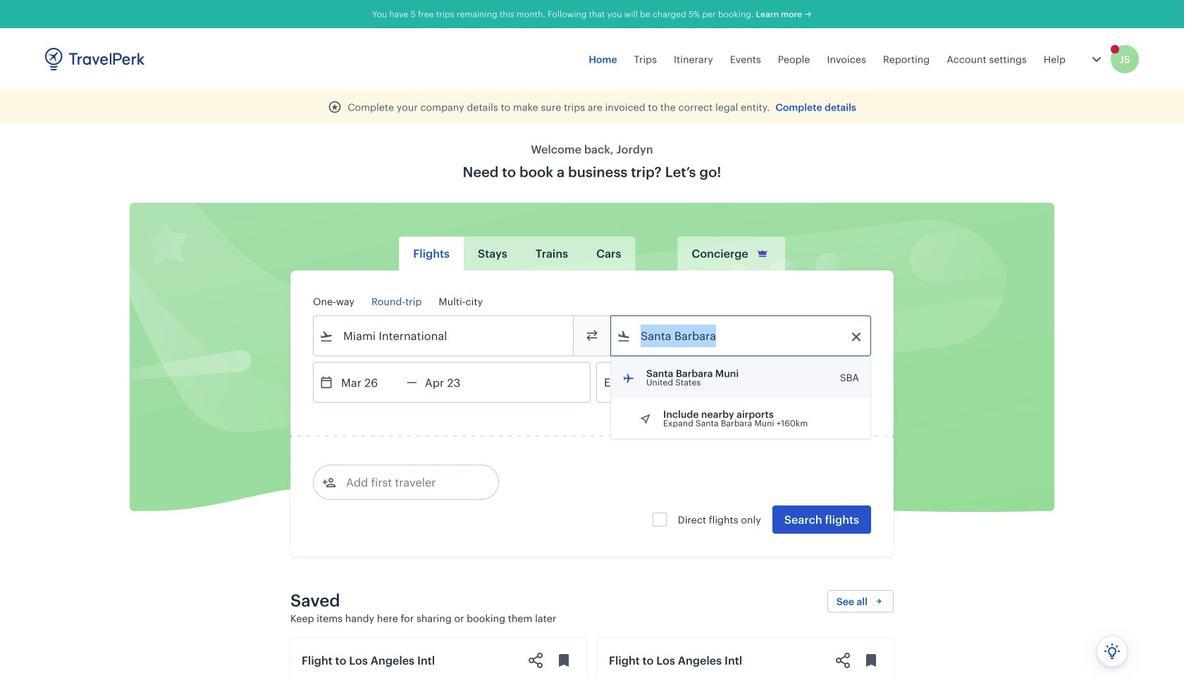 Task type: locate. For each thing, give the bounding box(es) containing it.
From search field
[[333, 325, 555, 348]]

Return text field
[[417, 363, 490, 402]]

Depart text field
[[333, 363, 407, 402]]



Task type: vqa. For each thing, say whether or not it's contained in the screenshot.
United Airlines image
no



Task type: describe. For each thing, give the bounding box(es) containing it.
Add first traveler search field
[[336, 472, 483, 494]]

To search field
[[631, 325, 852, 348]]



